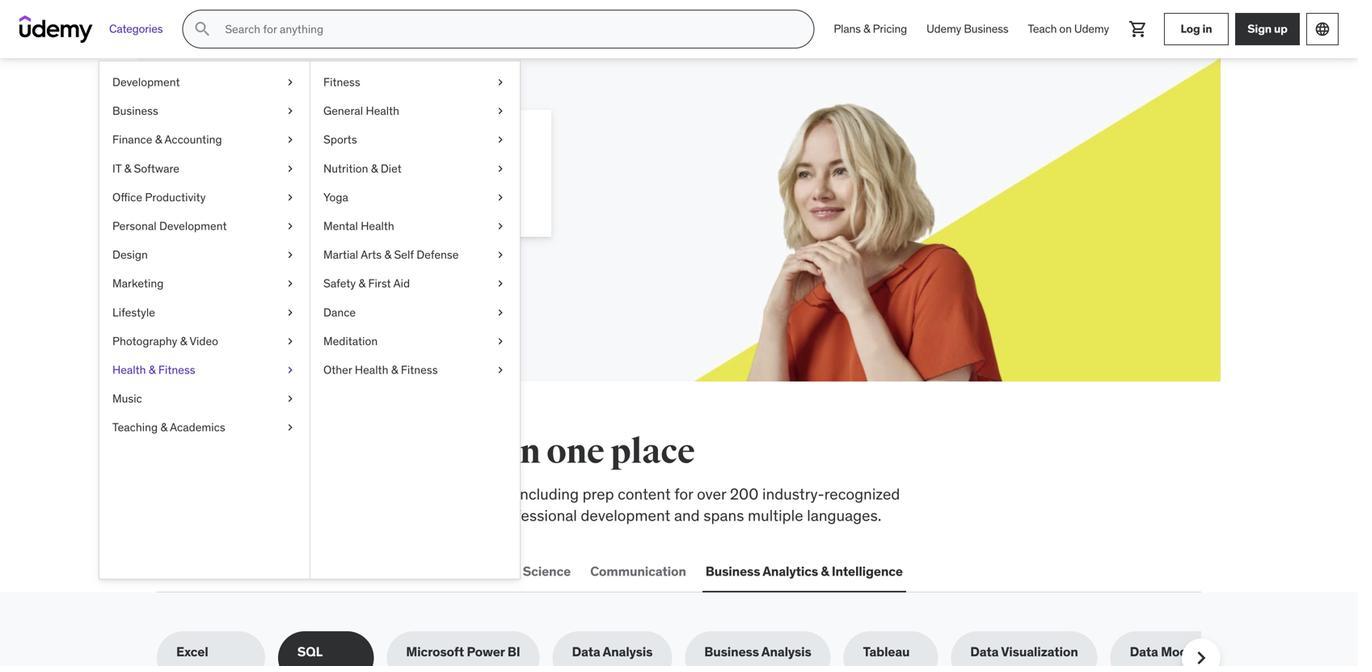 Task type: locate. For each thing, give the bounding box(es) containing it.
xsmall image inside general health link
[[494, 103, 507, 119]]

martial arts & self defense
[[323, 248, 459, 262]]

sign up
[[1248, 22, 1288, 36]]

business inside topic filters element
[[705, 644, 759, 660]]

0 horizontal spatial your
[[262, 169, 287, 185]]

covering critical workplace skills to technical topics, including prep content for over 200 industry-recognized certifications, our catalog supports well-rounded professional development and spans multiple languages.
[[157, 484, 900, 525]]

science
[[523, 563, 571, 580]]

log
[[1181, 22, 1201, 36]]

data left modeling
[[1130, 644, 1159, 660]]

business link
[[99, 97, 310, 125]]

& inside plans & pricing "link"
[[864, 22, 870, 36]]

it up office
[[112, 161, 121, 176]]

2 udemy from the left
[[1075, 22, 1109, 36]]

plans & pricing link
[[824, 10, 917, 49]]

aid
[[394, 276, 410, 291]]

& inside photography & video link
[[180, 334, 187, 348]]

& for fitness
[[149, 363, 156, 377]]

1 vertical spatial in
[[509, 431, 541, 473]]

data left science
[[492, 563, 520, 580]]

xsmall image inside it & software link
[[284, 161, 297, 177]]

a
[[372, 169, 378, 185]]

fitness up general
[[323, 75, 360, 89]]

it left 'certifications'
[[290, 563, 301, 580]]

development inside button
[[190, 563, 271, 580]]

& down the photography
[[149, 363, 156, 377]]

including
[[516, 484, 579, 504]]

skills
[[268, 431, 355, 473], [346, 484, 380, 504]]

0 horizontal spatial analysis
[[603, 644, 653, 660]]

xsmall image for music
[[284, 391, 297, 407]]

it inside button
[[290, 563, 301, 580]]

xsmall image for finance & accounting
[[284, 132, 297, 148]]

xsmall image inside the yoga "link"
[[494, 190, 507, 205]]

1 horizontal spatial udemy
[[1075, 22, 1109, 36]]

1 vertical spatial for
[[675, 484, 693, 504]]

for
[[292, 129, 330, 162], [675, 484, 693, 504]]

xsmall image inside nutrition & diet link
[[494, 161, 507, 177]]

topics,
[[467, 484, 513, 504]]

analytics
[[763, 563, 818, 580]]

xsmall image inside martial arts & self defense link
[[494, 247, 507, 263]]

to
[[384, 484, 398, 504]]

software
[[134, 161, 180, 176]]

prep
[[583, 484, 614, 504]]

2 analysis from the left
[[762, 644, 812, 660]]

xsmall image for general health
[[494, 103, 507, 119]]

it for it certifications
[[290, 563, 301, 580]]

xsmall image inside mental health "link"
[[494, 218, 507, 234]]

& right analytics
[[821, 563, 829, 580]]

xsmall image
[[494, 161, 507, 177], [284, 190, 297, 205], [494, 190, 507, 205], [494, 218, 507, 234], [284, 247, 297, 263], [494, 247, 507, 263], [494, 276, 507, 292], [284, 305, 297, 321], [494, 333, 507, 349], [494, 362, 507, 378], [284, 391, 297, 407], [284, 420, 297, 436]]

0 vertical spatial it
[[112, 161, 121, 176]]

health for other health & fitness
[[355, 363, 389, 377]]

1 horizontal spatial for
[[675, 484, 693, 504]]

1 vertical spatial it
[[290, 563, 301, 580]]

& left the video
[[180, 334, 187, 348]]

1 horizontal spatial fitness
[[323, 75, 360, 89]]

& up office
[[124, 161, 131, 176]]

topic filters element
[[157, 632, 1237, 666]]

yoga link
[[311, 183, 520, 212]]

marketing
[[112, 276, 164, 291]]

xsmall image inside business link
[[284, 103, 297, 119]]

xsmall image for sports
[[494, 132, 507, 148]]

in right log in the right of the page
[[1203, 22, 1213, 36]]

xsmall image inside photography & video link
[[284, 333, 297, 349]]

& inside finance & accounting link
[[155, 132, 162, 147]]

& right teaching
[[161, 420, 167, 435]]

fitness down photography & video
[[158, 363, 195, 377]]

plans
[[834, 22, 861, 36]]

personal development
[[112, 219, 227, 233]]

business inside udemy business link
[[964, 22, 1009, 36]]

business for business analysis
[[705, 644, 759, 660]]

potential
[[290, 169, 341, 185]]

xsmall image for lifestyle
[[284, 305, 297, 321]]

xsmall image inside dance 'link'
[[494, 305, 507, 321]]

business analysis
[[705, 644, 812, 660]]

skills inside covering critical workplace skills to technical topics, including prep content for over 200 industry-recognized certifications, our catalog supports well-rounded professional development and spans multiple languages.
[[346, 484, 380, 504]]

0 horizontal spatial udemy
[[927, 22, 962, 36]]

health up arts
[[361, 219, 394, 233]]

starting
[[427, 169, 473, 185]]

web development button
[[157, 552, 274, 591]]

on
[[1060, 22, 1072, 36]]

xsmall image inside the meditation link
[[494, 333, 507, 349]]

web
[[160, 563, 188, 580]]

1 horizontal spatial analysis
[[762, 644, 812, 660]]

xsmall image inside design link
[[284, 247, 297, 263]]

the
[[210, 431, 262, 473]]

photography
[[112, 334, 177, 348]]

& inside martial arts & self defense link
[[384, 248, 391, 262]]

dance link
[[311, 298, 520, 327]]

health inside "link"
[[361, 219, 394, 233]]

xsmall image for photography & video
[[284, 333, 297, 349]]

personal development link
[[99, 212, 310, 241]]

& inside health & fitness link
[[149, 363, 156, 377]]

it & software link
[[99, 154, 310, 183]]

& inside safety & first aid link
[[359, 276, 366, 291]]

general health link
[[311, 97, 520, 125]]

xsmall image inside sports link
[[494, 132, 507, 148]]

xsmall image inside finance & accounting link
[[284, 132, 297, 148]]

business for business
[[112, 104, 158, 118]]

1 vertical spatial development
[[159, 219, 227, 233]]

development down office productivity link
[[159, 219, 227, 233]]

xsmall image inside development link
[[284, 74, 297, 90]]

xsmall image for dance
[[494, 305, 507, 321]]

office productivity link
[[99, 183, 310, 212]]

udemy business link
[[917, 10, 1019, 49]]

for up and
[[675, 484, 693, 504]]

0 vertical spatial for
[[292, 129, 330, 162]]

meditation link
[[311, 327, 520, 356]]

nutrition & diet link
[[311, 154, 520, 183]]

analysis
[[603, 644, 653, 660], [762, 644, 812, 660]]

0 horizontal spatial in
[[509, 431, 541, 473]]

sql
[[297, 644, 323, 660]]

accounting
[[165, 132, 222, 147]]

martial arts & self defense link
[[311, 241, 520, 269]]

xsmall image for personal development
[[284, 218, 297, 234]]

0 vertical spatial your
[[335, 129, 394, 162]]

1 vertical spatial skills
[[346, 484, 380, 504]]

xsmall image inside health & fitness link
[[284, 362, 297, 378]]

xsmall image for mental health
[[494, 218, 507, 234]]

health
[[366, 104, 400, 118], [361, 219, 394, 233], [112, 363, 146, 377], [355, 363, 389, 377]]

xsmall image inside safety & first aid link
[[494, 276, 507, 292]]

data left visualization
[[971, 644, 999, 660]]

in up including
[[509, 431, 541, 473]]

your
[[335, 129, 394, 162], [262, 169, 287, 185]]

business inside business link
[[112, 104, 158, 118]]

recognized
[[825, 484, 900, 504]]

xsmall image for other health & fitness
[[494, 362, 507, 378]]

skills up supports
[[346, 484, 380, 504]]

xsmall image inside music link
[[284, 391, 297, 407]]

1 horizontal spatial in
[[1203, 22, 1213, 36]]

self
[[394, 248, 414, 262]]

xsmall image inside teaching & academics link
[[284, 420, 297, 436]]

development right web
[[190, 563, 271, 580]]

& inside teaching & academics link
[[161, 420, 167, 435]]

xsmall image for design
[[284, 247, 297, 263]]

xsmall image inside lifestyle link
[[284, 305, 297, 321]]

& inside it & software link
[[124, 161, 131, 176]]

your up through
[[262, 169, 287, 185]]

udemy image
[[19, 15, 93, 43]]

business inside business analytics & intelligence button
[[706, 563, 760, 580]]

for up potential at the top of the page
[[292, 129, 330, 162]]

xsmall image inside the other health & fitness link
[[494, 362, 507, 378]]

for inside covering critical workplace skills to technical topics, including prep content for over 200 industry-recognized certifications, our catalog supports well-rounded professional development and spans multiple languages.
[[675, 484, 693, 504]]

& right plans
[[864, 22, 870, 36]]

udemy right the on
[[1075, 22, 1109, 36]]

sign up link
[[1236, 13, 1300, 45]]

1 analysis from the left
[[603, 644, 653, 660]]

xsmall image
[[284, 74, 297, 90], [494, 74, 507, 90], [284, 103, 297, 119], [494, 103, 507, 119], [284, 132, 297, 148], [494, 132, 507, 148], [284, 161, 297, 177], [284, 218, 297, 234], [284, 276, 297, 292], [494, 305, 507, 321], [284, 333, 297, 349], [284, 362, 297, 378]]

fitness inside the other health & fitness link
[[401, 363, 438, 377]]

0 horizontal spatial it
[[112, 161, 121, 176]]

industry-
[[763, 484, 825, 504]]

business
[[964, 22, 1009, 36], [112, 104, 158, 118], [706, 563, 760, 580], [705, 644, 759, 660]]

2 horizontal spatial fitness
[[401, 363, 438, 377]]

bi
[[508, 644, 520, 660]]

business for business analytics & intelligence
[[706, 563, 760, 580]]

xsmall image for safety & first aid
[[494, 276, 507, 292]]

0 horizontal spatial for
[[292, 129, 330, 162]]

development down categories dropdown button
[[112, 75, 180, 89]]

1 udemy from the left
[[927, 22, 962, 36]]

teach
[[1028, 22, 1057, 36]]

xsmall image inside the personal development link
[[284, 218, 297, 234]]

0 horizontal spatial fitness
[[158, 363, 195, 377]]

lifestyle
[[112, 305, 155, 320]]

& left diet
[[371, 161, 378, 176]]

health for mental health
[[361, 219, 394, 233]]

0 vertical spatial in
[[1203, 22, 1213, 36]]

in
[[1203, 22, 1213, 36], [509, 431, 541, 473]]

choose a language image
[[1315, 21, 1331, 37]]

design link
[[99, 241, 310, 269]]

2 vertical spatial development
[[190, 563, 271, 580]]

& for academics
[[161, 420, 167, 435]]

data analysis
[[572, 644, 653, 660]]

1 horizontal spatial it
[[290, 563, 301, 580]]

xsmall image inside marketing link
[[284, 276, 297, 292]]

your up with
[[335, 129, 394, 162]]

data modeling
[[1130, 644, 1218, 660]]

data inside button
[[492, 563, 520, 580]]

power
[[467, 644, 505, 660]]

health right general
[[366, 104, 400, 118]]

& for accounting
[[155, 132, 162, 147]]

udemy right pricing
[[927, 22, 962, 36]]

sign
[[1248, 22, 1272, 36]]

xsmall image inside office productivity link
[[284, 190, 297, 205]]

&
[[864, 22, 870, 36], [155, 132, 162, 147], [124, 161, 131, 176], [371, 161, 378, 176], [384, 248, 391, 262], [359, 276, 366, 291], [180, 334, 187, 348], [149, 363, 156, 377], [391, 363, 398, 377], [161, 420, 167, 435], [821, 563, 829, 580]]

all the skills you need in one place
[[157, 431, 695, 473]]

personal
[[112, 219, 157, 233]]

& inside nutrition & diet link
[[371, 161, 378, 176]]

& left first
[[359, 276, 366, 291]]

xsmall image inside fitness link
[[494, 74, 507, 90]]

submit search image
[[193, 19, 212, 39]]

fitness inside health & fitness link
[[158, 363, 195, 377]]

& right finance
[[155, 132, 162, 147]]

xsmall image for it & software
[[284, 161, 297, 177]]

health right other
[[355, 363, 389, 377]]

development
[[112, 75, 180, 89], [159, 219, 227, 233], [190, 563, 271, 580]]

& down the meditation link
[[391, 363, 398, 377]]

through
[[257, 187, 303, 203]]

& for diet
[[371, 161, 378, 176]]

dance
[[323, 305, 356, 320]]

data right bi
[[572, 644, 600, 660]]

fitness down the meditation link
[[401, 363, 438, 377]]

categories button
[[99, 10, 173, 49]]

with
[[344, 169, 368, 185]]

skills up the workplace
[[268, 431, 355, 473]]

& left self
[[384, 248, 391, 262]]



Task type: vqa. For each thing, say whether or not it's contained in the screenshot.
reminders in Learning a little each day adds up. Research shows that students who make learning a habit are more likely to reach their goals. Set time aside to learn and get reminders using your learning scheduler. Requires Google Calendar, Apple Calendar, or Outlook
no



Task type: describe. For each thing, give the bounding box(es) containing it.
data science button
[[489, 552, 574, 591]]

1 vertical spatial your
[[262, 169, 287, 185]]

leadership
[[406, 563, 472, 580]]

udemy business
[[927, 22, 1009, 36]]

fitness inside fitness link
[[323, 75, 360, 89]]

lifestyle link
[[99, 298, 310, 327]]

video
[[190, 334, 218, 348]]

xsmall image for development
[[284, 74, 297, 90]]

leadership button
[[402, 552, 476, 591]]

analysis for data analysis
[[603, 644, 653, 660]]

over
[[697, 484, 726, 504]]

spans
[[704, 506, 744, 525]]

shopping cart with 0 items image
[[1129, 19, 1148, 39]]

content
[[618, 484, 671, 504]]

0 vertical spatial development
[[112, 75, 180, 89]]

skills
[[215, 129, 288, 162]]

first
[[368, 276, 391, 291]]

office productivity
[[112, 190, 206, 204]]

xsmall image for fitness
[[494, 74, 507, 90]]

200
[[730, 484, 759, 504]]

data for data science
[[492, 563, 520, 580]]

xsmall image for meditation
[[494, 333, 507, 349]]

xsmall image for business
[[284, 103, 297, 119]]

business analytics & intelligence
[[706, 563, 903, 580]]

15.
[[332, 187, 348, 203]]

pricing
[[873, 22, 907, 36]]

Search for anything text field
[[222, 15, 794, 43]]

certifications
[[304, 563, 386, 580]]

visualization
[[1001, 644, 1079, 660]]

web development
[[160, 563, 271, 580]]

covering
[[157, 484, 218, 504]]

languages.
[[807, 506, 882, 525]]

other health & fitness
[[323, 363, 438, 377]]

one
[[547, 431, 605, 473]]

catalog
[[280, 506, 331, 525]]

log in link
[[1164, 13, 1229, 45]]

plans & pricing
[[834, 22, 907, 36]]

fitness link
[[311, 68, 520, 97]]

microsoft
[[406, 644, 464, 660]]

other health & fitness link
[[311, 356, 520, 385]]

arts
[[361, 248, 382, 262]]

rounded
[[432, 506, 490, 525]]

nutrition & diet
[[323, 161, 402, 176]]

academics
[[170, 420, 225, 435]]

& for first
[[359, 276, 366, 291]]

certifications,
[[157, 506, 250, 525]]

development for web
[[190, 563, 271, 580]]

dec
[[306, 187, 329, 203]]

mental health link
[[311, 212, 520, 241]]

other
[[323, 363, 352, 377]]

teaching
[[112, 420, 158, 435]]

data visualization
[[971, 644, 1079, 660]]

teach on udemy link
[[1019, 10, 1119, 49]]

& inside the other health & fitness link
[[391, 363, 398, 377]]

music
[[112, 391, 142, 406]]

it certifications button
[[287, 552, 389, 591]]

future
[[398, 129, 477, 162]]

need
[[425, 431, 503, 473]]

defense
[[417, 248, 459, 262]]

safety & first aid link
[[311, 269, 520, 298]]

up
[[1274, 22, 1288, 36]]

general health
[[323, 104, 400, 118]]

health & fitness link
[[99, 356, 310, 385]]

safety
[[323, 276, 356, 291]]

xsmall image for martial arts & self defense
[[494, 247, 507, 263]]

it for it & software
[[112, 161, 121, 176]]

nutrition
[[323, 161, 368, 176]]

productivity
[[145, 190, 206, 204]]

mental health
[[323, 219, 394, 233]]

development for personal
[[159, 219, 227, 233]]

at
[[477, 169, 488, 185]]

it & software
[[112, 161, 180, 176]]

our
[[254, 506, 276, 525]]

0 vertical spatial skills
[[268, 431, 355, 473]]

health up music
[[112, 363, 146, 377]]

health for general health
[[366, 104, 400, 118]]

supports
[[334, 506, 395, 525]]

xsmall image for marketing
[[284, 276, 297, 292]]

& for pricing
[[864, 22, 870, 36]]

data science
[[492, 563, 571, 580]]

categories
[[109, 22, 163, 36]]

you
[[361, 431, 419, 473]]

data for data analysis
[[572, 644, 600, 660]]

safety & first aid
[[323, 276, 410, 291]]

health & fitness
[[112, 363, 195, 377]]

diet
[[381, 161, 402, 176]]

microsoft power bi
[[406, 644, 520, 660]]

communication
[[590, 563, 686, 580]]

xsmall image for teaching & academics
[[284, 420, 297, 436]]

xsmall image for yoga
[[494, 190, 507, 205]]

xsmall image for nutrition & diet
[[494, 161, 507, 177]]

xsmall image for health & fitness
[[284, 362, 297, 378]]

for inside skills for your future expand your potential with a course. starting at just $12.99 through dec 15.
[[292, 129, 330, 162]]

well-
[[399, 506, 432, 525]]

workplace
[[272, 484, 342, 504]]

just
[[491, 169, 512, 185]]

teach on udemy
[[1028, 22, 1109, 36]]

& inside business analytics & intelligence button
[[821, 563, 829, 580]]

teaching & academics
[[112, 420, 225, 435]]

log in
[[1181, 22, 1213, 36]]

data for data modeling
[[1130, 644, 1159, 660]]

it certifications
[[290, 563, 386, 580]]

next image
[[1189, 645, 1215, 666]]

1 horizontal spatial your
[[335, 129, 394, 162]]

sports link
[[311, 125, 520, 154]]

all
[[157, 431, 204, 473]]

& for software
[[124, 161, 131, 176]]

data for data visualization
[[971, 644, 999, 660]]

teaching & academics link
[[99, 413, 310, 442]]

critical
[[222, 484, 268, 504]]

xsmall image for office productivity
[[284, 190, 297, 205]]

general
[[323, 104, 363, 118]]

& for video
[[180, 334, 187, 348]]

mental
[[323, 219, 358, 233]]

analysis for business analysis
[[762, 644, 812, 660]]

marketing link
[[99, 269, 310, 298]]



